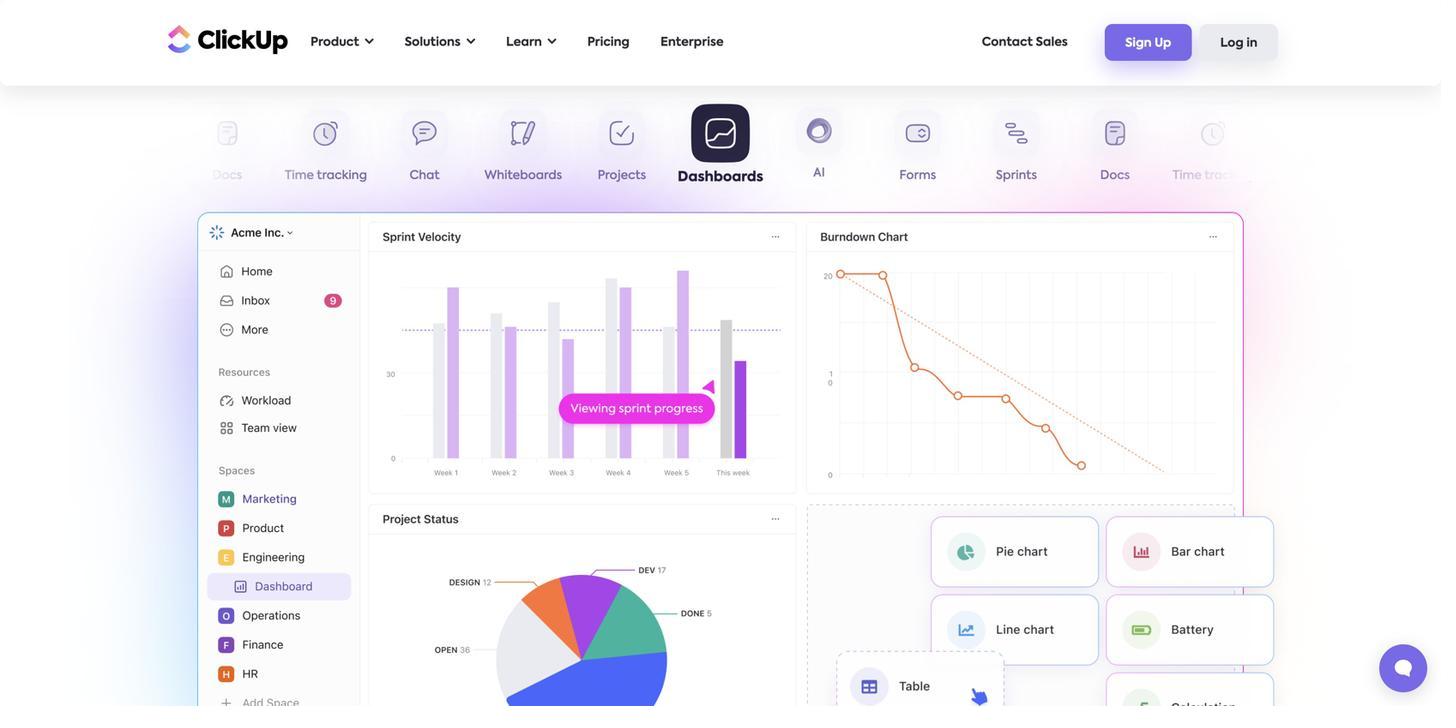 Task type: vqa. For each thing, say whether or not it's contained in the screenshot.
top the frequently
no



Task type: describe. For each thing, give the bounding box(es) containing it.
1 time tracking from the left
[[285, 170, 367, 182]]

1 chat button from the left
[[375, 110, 474, 189]]

2 sprints button from the left
[[967, 110, 1066, 189]]

whiteboards
[[484, 170, 562, 182]]

1 time from the left
[[285, 170, 314, 182]]

in
[[1246, 37, 1257, 49]]

ai
[[813, 167, 825, 179]]

pricing
[[587, 36, 630, 48]]

contact
[[982, 36, 1033, 48]]

log
[[1220, 37, 1244, 49]]

pricing link
[[579, 25, 638, 60]]

1 docs from the left
[[212, 170, 242, 182]]

2 time from the left
[[1173, 170, 1202, 182]]

1 sprints from the left
[[108, 170, 149, 182]]

forms
[[899, 170, 936, 182]]

2 sprints from the left
[[996, 170, 1037, 182]]

1 time tracking button from the left
[[277, 110, 375, 189]]

sign up
[[1125, 37, 1171, 49]]

2 chat from the left
[[1297, 170, 1327, 182]]

learn button
[[497, 25, 565, 60]]

clickup image
[[163, 23, 288, 56]]

projects
[[598, 170, 646, 182]]

enterprise link
[[652, 25, 732, 60]]

2 time tracking from the left
[[1173, 170, 1255, 182]]

1 chat from the left
[[410, 170, 440, 182]]

solutions button
[[396, 25, 484, 60]]

1 docs button from the left
[[178, 110, 277, 189]]

2 chat button from the left
[[1263, 110, 1362, 189]]



Task type: locate. For each thing, give the bounding box(es) containing it.
projects button
[[573, 110, 671, 189]]

tracking for first time tracking button
[[317, 170, 367, 182]]

0 horizontal spatial time tracking
[[285, 170, 367, 182]]

dashboards
[[678, 171, 763, 184]]

sales
[[1036, 36, 1068, 48]]

chat
[[410, 170, 440, 182], [1297, 170, 1327, 182]]

sprints button
[[79, 110, 178, 189], [967, 110, 1066, 189]]

1 horizontal spatial sprints
[[996, 170, 1037, 182]]

product
[[311, 36, 359, 48]]

learn
[[506, 36, 542, 48]]

dashboards button
[[671, 104, 770, 189]]

1 horizontal spatial chat
[[1297, 170, 1327, 182]]

0 horizontal spatial sprints button
[[79, 110, 178, 189]]

sign up button
[[1105, 24, 1192, 61]]

0 horizontal spatial tracking
[[317, 170, 367, 182]]

contact sales link
[[973, 25, 1076, 60]]

docs
[[212, 170, 242, 182], [1100, 170, 1130, 182]]

1 horizontal spatial time tracking button
[[1164, 110, 1263, 189]]

0 horizontal spatial time tracking button
[[277, 110, 375, 189]]

time tracking button
[[277, 110, 375, 189], [1164, 110, 1263, 189]]

1 horizontal spatial time
[[1173, 170, 1202, 182]]

dashboards image
[[197, 213, 1244, 707], [815, 498, 1295, 707]]

0 horizontal spatial chat button
[[375, 110, 474, 189]]

contact sales
[[982, 36, 1068, 48]]

1 tracking from the left
[[317, 170, 367, 182]]

sign
[[1125, 37, 1152, 49]]

1 horizontal spatial sprints button
[[967, 110, 1066, 189]]

1 horizontal spatial chat button
[[1263, 110, 1362, 189]]

product button
[[302, 25, 382, 60]]

0 horizontal spatial sprints
[[108, 170, 149, 182]]

0 horizontal spatial docs
[[212, 170, 242, 182]]

log in
[[1220, 37, 1257, 49]]

whiteboards button
[[474, 110, 573, 189]]

1 horizontal spatial time tracking
[[1173, 170, 1255, 182]]

tracking
[[317, 170, 367, 182], [1205, 170, 1255, 182]]

2 tracking from the left
[[1205, 170, 1255, 182]]

log in link
[[1200, 24, 1278, 61]]

time tracking
[[285, 170, 367, 182], [1173, 170, 1255, 182]]

2 time tracking button from the left
[[1164, 110, 1263, 189]]

0 horizontal spatial chat
[[410, 170, 440, 182]]

2 docs from the left
[[1100, 170, 1130, 182]]

chat button
[[375, 110, 474, 189], [1263, 110, 1362, 189]]

solutions
[[405, 36, 461, 48]]

0 horizontal spatial time
[[285, 170, 314, 182]]

1 sprints button from the left
[[79, 110, 178, 189]]

2 docs button from the left
[[1066, 110, 1164, 189]]

up
[[1154, 37, 1171, 49]]

forms button
[[868, 110, 967, 189]]

1 horizontal spatial docs
[[1100, 170, 1130, 182]]

enterprise
[[660, 36, 724, 48]]

time
[[285, 170, 314, 182], [1173, 170, 1202, 182]]

docs button
[[178, 110, 277, 189], [1066, 110, 1164, 189]]

0 horizontal spatial docs button
[[178, 110, 277, 189]]

tracking for 1st time tracking button from right
[[1205, 170, 1255, 182]]

ai button
[[770, 107, 868, 187]]

1 horizontal spatial docs button
[[1066, 110, 1164, 189]]

1 horizontal spatial tracking
[[1205, 170, 1255, 182]]

sprints
[[108, 170, 149, 182], [996, 170, 1037, 182]]



